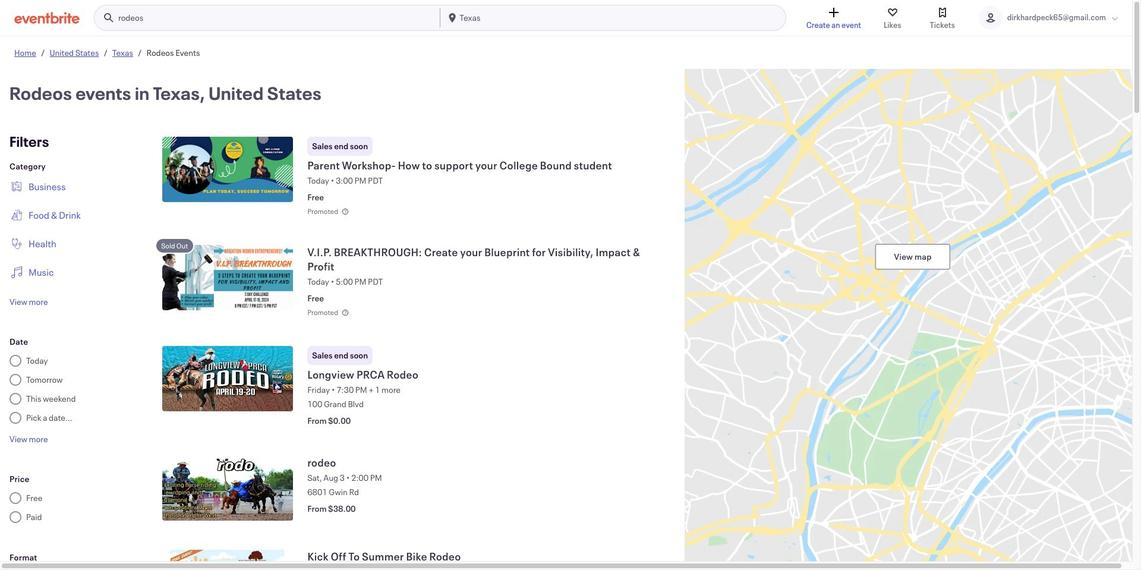 Task type: describe. For each thing, give the bounding box(es) containing it.
1 view more element from the top
[[10, 296, 48, 308]]

rodeo primary image image
[[162, 456, 293, 521]]

2 view more element from the top
[[10, 434, 48, 445]]

v.i.p. breakthrough: create your blueprint for visibility, impact & profit primary image image
[[162, 245, 293, 311]]

parent workshop- how to support your college bound student primary image image
[[162, 137, 293, 202]]



Task type: locate. For each thing, give the bounding box(es) containing it.
kick off to summer bike rodeo primary image image
[[162, 550, 293, 570]]

view more element
[[10, 296, 48, 308], [10, 434, 48, 445]]

eventbrite image
[[14, 12, 80, 24]]

main navigation element
[[94, 5, 787, 31]]

1 vertical spatial view more element
[[10, 434, 48, 445]]

longview prca rodeo primary image image
[[162, 346, 293, 412]]

0 vertical spatial view more element
[[10, 296, 48, 308]]



Task type: vqa. For each thing, say whether or not it's contained in the screenshot.
A
no



